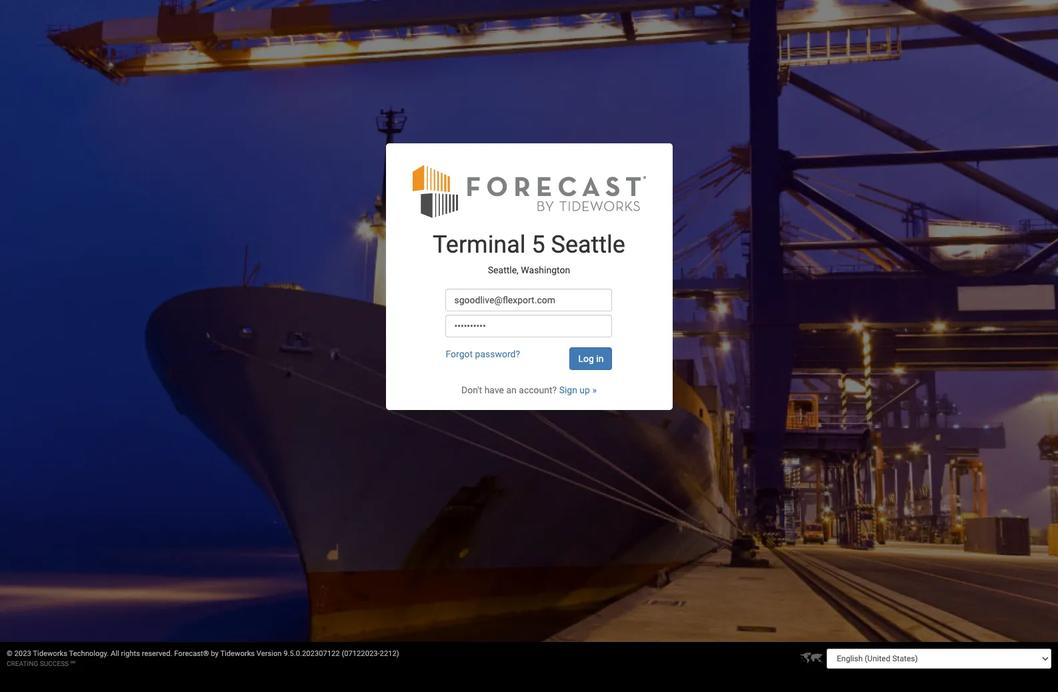 Task type: locate. For each thing, give the bounding box(es) containing it.
1 tideworks from the left
[[33, 650, 67, 659]]

2212)
[[380, 650, 399, 659]]

washington
[[521, 265, 571, 275]]

»
[[593, 385, 597, 396]]

tideworks up the success
[[33, 650, 67, 659]]

sign up » link
[[560, 385, 597, 396]]

up
[[580, 385, 591, 396]]

1 horizontal spatial tideworks
[[220, 650, 255, 659]]

forgot
[[446, 349, 473, 360]]

terminal 5 seattle seattle, washington
[[433, 231, 626, 275]]

tideworks
[[33, 650, 67, 659], [220, 650, 255, 659]]

success
[[40, 661, 69, 668]]

don't have an account? sign up »
[[462, 385, 597, 396]]

2023
[[14, 650, 31, 659]]

seattle,
[[488, 265, 519, 275]]

© 2023 tideworks technology. all rights reserved. forecast® by tideworks version 9.5.0.202307122 (07122023-2212) creating success ℠
[[7, 650, 399, 668]]

0 horizontal spatial tideworks
[[33, 650, 67, 659]]

tideworks right by
[[220, 650, 255, 659]]

terminal
[[433, 231, 526, 259]]

forecast® by tideworks image
[[413, 164, 646, 219]]

℠
[[70, 661, 75, 668]]

rights
[[121, 650, 140, 659]]

(07122023-
[[342, 650, 380, 659]]



Task type: vqa. For each thing, say whether or not it's contained in the screenshot.
terminal in the top of the page
yes



Task type: describe. For each thing, give the bounding box(es) containing it.
log
[[579, 354, 594, 364]]

9.5.0.202307122
[[284, 650, 340, 659]]

2 tideworks from the left
[[220, 650, 255, 659]]

forecast®
[[174, 650, 209, 659]]

technology.
[[69, 650, 109, 659]]

don't
[[462, 385, 483, 396]]

sign
[[560, 385, 578, 396]]

©
[[7, 650, 13, 659]]

account?
[[519, 385, 557, 396]]

seattle
[[552, 231, 626, 259]]

Password password field
[[446, 315, 613, 338]]

have
[[485, 385, 504, 396]]

creating
[[7, 661, 38, 668]]

password?
[[475, 349, 521, 360]]

an
[[507, 385, 517, 396]]

in
[[597, 354, 604, 364]]

version
[[257, 650, 282, 659]]

all
[[111, 650, 119, 659]]

log in button
[[570, 348, 613, 370]]

by
[[211, 650, 219, 659]]

reserved.
[[142, 650, 172, 659]]

5
[[532, 231, 546, 259]]

Email or username text field
[[446, 289, 613, 312]]

forgot password? link
[[446, 349, 521, 360]]

forgot password? log in
[[446, 349, 604, 364]]



